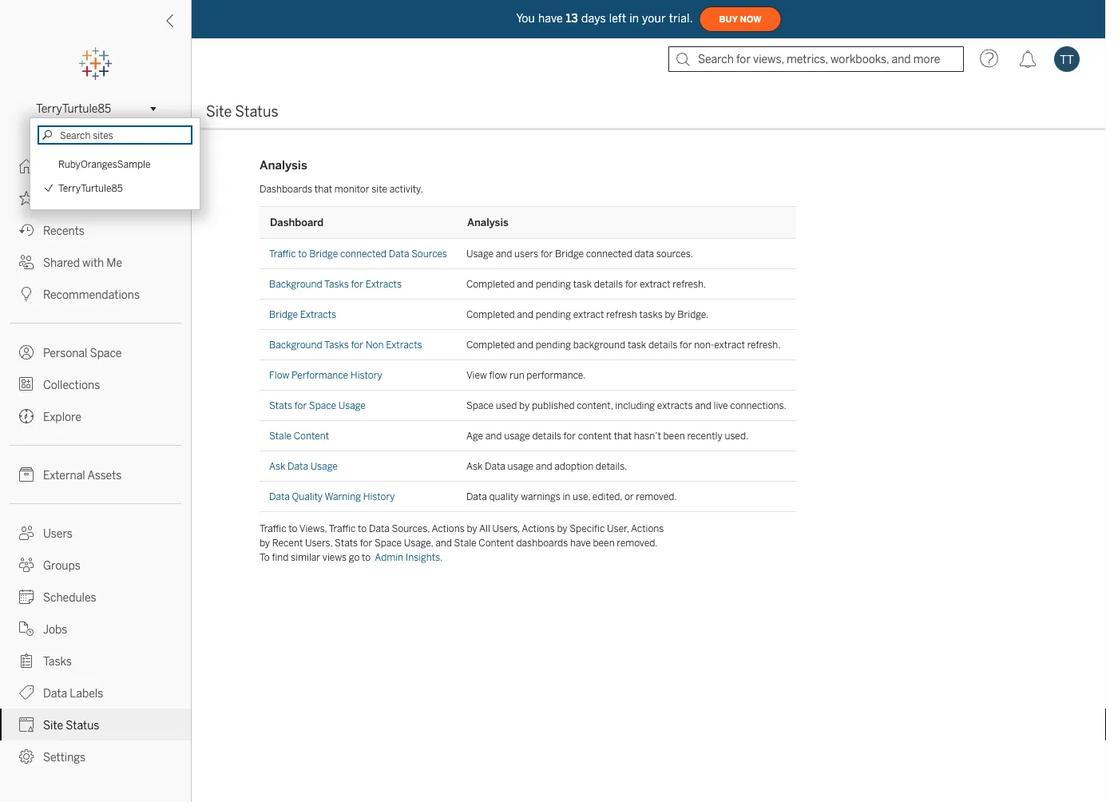 Task type: locate. For each thing, give the bounding box(es) containing it.
site inside main navigation. press the up and down arrow keys to access links. 'element'
[[43, 719, 63, 732]]

2 completed from the top
[[467, 308, 515, 320]]

extracts down background tasks for extracts
[[300, 308, 336, 320]]

views,
[[299, 523, 327, 535]]

task down tasks
[[628, 339, 647, 350]]

terryturtule85 inside terryturtule85 dropdown button
[[36, 102, 111, 115]]

go
[[349, 552, 360, 563]]

0 vertical spatial stats
[[269, 399, 292, 411]]

status
[[235, 103, 278, 120], [66, 719, 99, 732]]

explore
[[43, 410, 81, 423]]

collections
[[43, 378, 100, 391]]

1 vertical spatial history
[[363, 491, 395, 502]]

recently
[[687, 430, 723, 441]]

bridge up background tasks for extracts
[[309, 248, 338, 259]]

0 vertical spatial in
[[630, 12, 639, 25]]

0 horizontal spatial users,
[[305, 537, 333, 549]]

pending for task
[[536, 278, 571, 290]]

3 completed from the top
[[467, 339, 515, 350]]

1 ask from the left
[[269, 460, 286, 472]]

0 horizontal spatial have
[[538, 12, 563, 25]]

pending for extract
[[536, 308, 571, 320]]

0 horizontal spatial been
[[593, 537, 615, 549]]

removed. down the user,
[[617, 537, 658, 549]]

your
[[642, 12, 666, 25]]

2 vertical spatial details
[[532, 430, 562, 441]]

2 actions from the left
[[522, 523, 555, 535]]

space used by published content, including extracts and live connections.
[[467, 399, 787, 411]]

in right left
[[630, 12, 639, 25]]

task down usage and users for bridge connected data sources.
[[573, 278, 592, 290]]

1 vertical spatial removed.
[[617, 537, 658, 549]]

quality
[[489, 491, 519, 502]]

connected up background tasks for extracts link
[[340, 248, 387, 259]]

1 background from the top
[[269, 278, 323, 290]]

0 horizontal spatial details
[[532, 430, 562, 441]]

0 horizontal spatial bridge
[[269, 308, 298, 320]]

0 vertical spatial pending
[[536, 278, 571, 290]]

site status link
[[0, 709, 191, 741]]

1 vertical spatial users,
[[305, 537, 333, 549]]

1 horizontal spatial content
[[479, 537, 514, 549]]

that
[[315, 183, 332, 195], [614, 430, 632, 441]]

personal space
[[43, 346, 122, 360]]

to
[[298, 248, 307, 259], [289, 523, 298, 535], [358, 523, 367, 535], [362, 552, 371, 563]]

site status
[[206, 103, 278, 120], [43, 719, 99, 732]]

background up bridge extracts link
[[269, 278, 323, 290]]

hasn't
[[634, 430, 661, 441]]

jobs link
[[0, 613, 191, 645]]

1 horizontal spatial site
[[206, 103, 232, 120]]

task
[[573, 278, 592, 290], [628, 339, 647, 350]]

0 vertical spatial that
[[315, 183, 332, 195]]

ask down stale content link
[[269, 460, 286, 472]]

space inside traffic to views, traffic to data sources, actions by all users, actions by specific user, actions by recent users, stats for space usage, and stale content dashboards have been removed. to find similar views go to
[[375, 537, 402, 549]]

non
[[366, 339, 384, 350]]

usage left users
[[467, 248, 494, 259]]

0 vertical spatial extract
[[640, 278, 671, 290]]

pending up performance.
[[536, 339, 571, 350]]

0 vertical spatial site status
[[206, 103, 278, 120]]

1 horizontal spatial been
[[664, 430, 685, 441]]

in
[[630, 12, 639, 25], [563, 491, 571, 502]]

1 horizontal spatial in
[[630, 12, 639, 25]]

2 vertical spatial extract
[[715, 339, 745, 350]]

0 vertical spatial usage
[[467, 248, 494, 259]]

connected left data
[[586, 248, 633, 259]]

1 vertical spatial stats
[[335, 537, 358, 549]]

external assets
[[43, 469, 122, 482]]

extract down completed and pending task details for extract refresh.
[[573, 308, 604, 320]]

1 horizontal spatial have
[[570, 537, 591, 549]]

completed for completed and pending background task details for non-extract refresh.
[[467, 339, 515, 350]]

terryturtule85 up search sites text field
[[36, 102, 111, 115]]

1 vertical spatial analysis
[[467, 216, 509, 229]]

extracts
[[657, 399, 693, 411]]

extract up tasks
[[640, 278, 671, 290]]

live
[[714, 399, 728, 411]]

1 completed from the top
[[467, 278, 515, 290]]

warning
[[325, 491, 361, 502]]

used
[[496, 399, 517, 411]]

flow
[[489, 369, 508, 381]]

1 vertical spatial completed
[[467, 308, 515, 320]]

0 horizontal spatial usage
[[311, 460, 338, 472]]

in left use,
[[563, 491, 571, 502]]

status inside main navigation. press the up and down arrow keys to access links. 'element'
[[66, 719, 99, 732]]

traffic for traffic to views, traffic to data sources, actions by all users, actions by specific user, actions by recent users, stats for space usage, and stale content dashboards have been removed. to find similar views go to
[[260, 523, 286, 535]]

analysis
[[260, 158, 307, 173], [467, 216, 509, 229]]

data quality warning history
[[269, 491, 395, 502]]

0 vertical spatial terryturtule85
[[36, 102, 111, 115]]

usage
[[467, 248, 494, 259], [339, 399, 366, 411], [311, 460, 338, 472]]

background
[[269, 278, 323, 290], [269, 339, 323, 350]]

tasks up flow performance history
[[324, 339, 349, 350]]

extracts
[[366, 278, 402, 290], [300, 308, 336, 320], [386, 339, 422, 350]]

usage up data quality warning history
[[311, 460, 338, 472]]

rubyorangessample
[[58, 158, 151, 170]]

tasks for extracts
[[324, 278, 349, 290]]

including
[[615, 399, 655, 411]]

personal
[[43, 346, 87, 360]]

1 horizontal spatial ask
[[467, 460, 483, 472]]

ask down age
[[467, 460, 483, 472]]

been down the user,
[[593, 537, 615, 549]]

0 vertical spatial background
[[269, 278, 323, 290]]

extracts right non
[[386, 339, 422, 350]]

2 vertical spatial completed
[[467, 339, 515, 350]]

performance
[[292, 369, 348, 381]]

and inside traffic to views, traffic to data sources, actions by all users, actions by specific user, actions by recent users, stats for space usage, and stale content dashboards have been removed. to find similar views go to
[[436, 537, 452, 549]]

1 horizontal spatial bridge
[[309, 248, 338, 259]]

1 actions from the left
[[432, 523, 465, 535]]

content
[[294, 430, 329, 441], [479, 537, 514, 549]]

have left "13"
[[538, 12, 563, 25]]

main navigation. press the up and down arrow keys to access links. element
[[0, 150, 191, 773]]

stale content
[[269, 430, 329, 441]]

0 horizontal spatial stale
[[269, 430, 292, 441]]

stats up the "go"
[[335, 537, 358, 549]]

ask data usage and adoption details.
[[467, 460, 627, 472]]

1 vertical spatial usage
[[339, 399, 366, 411]]

1 horizontal spatial stale
[[454, 537, 477, 549]]

users
[[515, 248, 539, 259]]

usage up quality
[[508, 460, 534, 472]]

0 vertical spatial usage
[[504, 430, 530, 441]]

1 vertical spatial have
[[570, 537, 591, 549]]

0 horizontal spatial in
[[563, 491, 571, 502]]

1 horizontal spatial status
[[235, 103, 278, 120]]

1 horizontal spatial refresh.
[[748, 339, 781, 350]]

have down specific
[[570, 537, 591, 549]]

0 vertical spatial completed
[[467, 278, 515, 290]]

extracts down traffic to bridge connected data sources link
[[366, 278, 402, 290]]

0 vertical spatial tasks
[[324, 278, 349, 290]]

labels
[[70, 687, 103, 700]]

0 vertical spatial site
[[206, 103, 232, 120]]

shared
[[43, 256, 80, 269]]

0 horizontal spatial ask
[[269, 460, 286, 472]]

users,
[[493, 523, 520, 535], [305, 537, 333, 549]]

pending down completed and pending task details for extract refresh.
[[536, 308, 571, 320]]

0 horizontal spatial content
[[294, 430, 329, 441]]

terryturtule85 inside terryturtule85 link
[[58, 182, 123, 194]]

1 vertical spatial refresh.
[[748, 339, 781, 350]]

traffic down dashboard
[[269, 248, 296, 259]]

space
[[90, 346, 122, 360], [309, 399, 336, 411], [467, 399, 494, 411], [375, 537, 402, 549]]

3 pending from the top
[[536, 339, 571, 350]]

traffic up recent
[[260, 523, 286, 535]]

for
[[541, 248, 553, 259], [351, 278, 363, 290], [625, 278, 638, 290], [351, 339, 363, 350], [680, 339, 692, 350], [295, 399, 307, 411], [564, 430, 576, 441], [360, 537, 372, 549]]

admin
[[375, 552, 404, 563]]

1 horizontal spatial usage
[[339, 399, 366, 411]]

tasks inside main navigation. press the up and down arrow keys to access links. 'element'
[[43, 655, 72, 668]]

0 vertical spatial content
[[294, 430, 329, 441]]

schedules
[[43, 591, 96, 604]]

0 horizontal spatial extract
[[573, 308, 604, 320]]

0 horizontal spatial actions
[[432, 523, 465, 535]]

data inside traffic to views, traffic to data sources, actions by all users, actions by specific user, actions by recent users, stats for space usage, and stale content dashboards have been removed. to find similar views go to
[[369, 523, 390, 535]]

that left hasn't
[[614, 430, 632, 441]]

1 vertical spatial tasks
[[324, 339, 349, 350]]

bridge up completed and pending task details for extract refresh.
[[555, 248, 584, 259]]

3 actions from the left
[[631, 523, 664, 535]]

traffic to bridge connected data sources
[[269, 248, 447, 259]]

history right warning
[[363, 491, 395, 502]]

0 vertical spatial task
[[573, 278, 592, 290]]

1 vertical spatial that
[[614, 430, 632, 441]]

2 horizontal spatial usage
[[467, 248, 494, 259]]

by right tasks
[[665, 308, 676, 320]]

1 vertical spatial been
[[593, 537, 615, 549]]

completed and pending background task details for non-extract refresh.
[[467, 339, 781, 350]]

stats
[[269, 399, 292, 411], [335, 537, 358, 549]]

view flow run performance.
[[467, 369, 586, 381]]

1 vertical spatial details
[[649, 339, 678, 350]]

2 vertical spatial pending
[[536, 339, 571, 350]]

background tasks for extracts link
[[269, 278, 402, 290]]

2 vertical spatial usage
[[311, 460, 338, 472]]

completed and pending extract refresh tasks by bridge.
[[467, 308, 709, 320]]

0 horizontal spatial analysis
[[260, 158, 307, 173]]

0 horizontal spatial site
[[43, 719, 63, 732]]

actions right the user,
[[631, 523, 664, 535]]

data labels link
[[0, 677, 191, 709]]

published
[[532, 399, 575, 411]]

space up admin
[[375, 537, 402, 549]]

now
[[740, 14, 762, 24]]

1 vertical spatial background
[[269, 339, 323, 350]]

1 vertical spatial status
[[66, 719, 99, 732]]

actions up usage,
[[432, 523, 465, 535]]

space up the collections link
[[90, 346, 122, 360]]

1 connected from the left
[[340, 248, 387, 259]]

buy now
[[720, 14, 762, 24]]

1 vertical spatial task
[[628, 339, 647, 350]]

0 vertical spatial status
[[235, 103, 278, 120]]

terryturtule85 for terryturtule85 link
[[58, 182, 123, 194]]

removed. right or
[[636, 491, 677, 502]]

groups
[[43, 559, 80, 572]]

flow
[[269, 369, 290, 381]]

1 horizontal spatial stats
[[335, 537, 358, 549]]

1 horizontal spatial connected
[[586, 248, 633, 259]]

content
[[578, 430, 612, 441]]

terryturtule85 down rubyorangessample
[[58, 182, 123, 194]]

that left monitor in the left top of the page
[[315, 183, 332, 195]]

details up ask data usage and adoption details.
[[532, 430, 562, 441]]

1 vertical spatial terryturtule85
[[58, 182, 123, 194]]

users, right the all
[[493, 523, 520, 535]]

0 vertical spatial stale
[[269, 430, 292, 441]]

have
[[538, 12, 563, 25], [570, 537, 591, 549]]

navigation panel element
[[0, 48, 191, 773]]

favorites link
[[0, 182, 191, 214]]

2 pending from the top
[[536, 308, 571, 320]]

pending down usage and users for bridge connected data sources.
[[536, 278, 571, 290]]

1 vertical spatial pending
[[536, 308, 571, 320]]

extract up live
[[715, 339, 745, 350]]

stats inside traffic to views, traffic to data sources, actions by all users, actions by specific user, actions by recent users, stats for space usage, and stale content dashboards have been removed. to find similar views go to
[[335, 537, 358, 549]]

1 vertical spatial stale
[[454, 537, 477, 549]]

space down performance
[[309, 399, 336, 411]]

stale up ask data usage
[[269, 430, 292, 441]]

tasks link
[[0, 645, 191, 677]]

bridge down background tasks for extracts
[[269, 308, 298, 320]]

stale inside traffic to views, traffic to data sources, actions by all users, actions by specific user, actions by recent users, stats for space usage, and stale content dashboards have been removed. to find similar views go to
[[454, 537, 477, 549]]

personal space link
[[0, 336, 191, 368]]

details up refresh
[[594, 278, 623, 290]]

history down non
[[351, 369, 383, 381]]

2 background from the top
[[269, 339, 323, 350]]

by right used
[[519, 399, 530, 411]]

2 ask from the left
[[467, 460, 483, 472]]

pending for background
[[536, 339, 571, 350]]

refresh. up bridge.
[[673, 278, 706, 290]]

tasks down jobs
[[43, 655, 72, 668]]

0 vertical spatial been
[[664, 430, 685, 441]]

been inside traffic to views, traffic to data sources, actions by all users, actions by specific user, actions by recent users, stats for space usage, and stale content dashboards have been removed. to find similar views go to
[[593, 537, 615, 549]]

refresh
[[606, 308, 637, 320]]

0 vertical spatial analysis
[[260, 158, 307, 173]]

1 horizontal spatial task
[[628, 339, 647, 350]]

1 vertical spatial site
[[43, 719, 63, 732]]

0 vertical spatial extracts
[[366, 278, 402, 290]]

admin insights.
[[375, 552, 443, 563]]

0 vertical spatial users,
[[493, 523, 520, 535]]

usage down the flow performance history link
[[339, 399, 366, 411]]

2 horizontal spatial actions
[[631, 523, 664, 535]]

background down bridge extracts link
[[269, 339, 323, 350]]

0 vertical spatial refresh.
[[673, 278, 706, 290]]

content down the all
[[479, 537, 514, 549]]

traffic
[[269, 248, 296, 259], [260, 523, 286, 535], [329, 523, 356, 535]]

0 vertical spatial history
[[351, 369, 383, 381]]

usage down used
[[504, 430, 530, 441]]

1 vertical spatial usage
[[508, 460, 534, 472]]

1 pending from the top
[[536, 278, 571, 290]]

background for background tasks for non extracts
[[269, 339, 323, 350]]

refresh. right non-
[[748, 339, 781, 350]]

1 horizontal spatial actions
[[522, 523, 555, 535]]

you have 13 days left in your trial.
[[516, 12, 693, 25]]

traffic right views,
[[329, 523, 356, 535]]

recommendations
[[43, 288, 140, 301]]

tasks down traffic to bridge connected data sources link
[[324, 278, 349, 290]]

0 horizontal spatial connected
[[340, 248, 387, 259]]

terryturtule85 button
[[30, 99, 161, 118]]

2 vertical spatial tasks
[[43, 655, 72, 668]]

actions up dashboards at the bottom of the page
[[522, 523, 555, 535]]

data quality warnings in use, edited, or removed.
[[467, 491, 677, 502]]

content down stats for space usage
[[294, 430, 329, 441]]

1 horizontal spatial details
[[594, 278, 623, 290]]

used.
[[725, 430, 749, 441]]

list box
[[35, 147, 195, 205]]

flow performance history
[[269, 369, 383, 381]]

use,
[[573, 491, 591, 502]]

0 horizontal spatial status
[[66, 719, 99, 732]]

users, down views,
[[305, 537, 333, 549]]

shared with me
[[43, 256, 122, 269]]

stats down flow
[[269, 399, 292, 411]]

2 connected from the left
[[586, 248, 633, 259]]

site
[[206, 103, 232, 120], [43, 719, 63, 732]]

stale right usage,
[[454, 537, 477, 549]]

background tasks for non extracts
[[269, 339, 422, 350]]

0 horizontal spatial stats
[[269, 399, 292, 411]]

been right hasn't
[[664, 430, 685, 441]]

details down tasks
[[649, 339, 678, 350]]



Task type: vqa. For each thing, say whether or not it's contained in the screenshot.


Task type: describe. For each thing, give the bounding box(es) containing it.
edited,
[[593, 491, 623, 502]]

list box containing rubyorangessample
[[35, 147, 195, 205]]

shared with me link
[[0, 246, 191, 278]]

stats for space usage link
[[269, 399, 366, 411]]

usage for and
[[504, 430, 530, 441]]

background for background tasks for extracts
[[269, 278, 323, 290]]

non-
[[694, 339, 715, 350]]

content inside traffic to views, traffic to data sources, actions by all users, actions by specific user, actions by recent users, stats for space usage, and stale content dashboards have been removed. to find similar views go to
[[479, 537, 514, 549]]

completed and pending task details for extract refresh.
[[467, 278, 706, 290]]

recommendations link
[[0, 278, 191, 310]]

favorites
[[43, 192, 89, 205]]

for inside traffic to views, traffic to data sources, actions by all users, actions by specific user, actions by recent users, stats for space usage, and stale content dashboards have been removed. to find similar views go to
[[360, 537, 372, 549]]

specific
[[570, 523, 605, 535]]

external
[[43, 469, 85, 482]]

flow performance history link
[[269, 369, 383, 381]]

left
[[609, 12, 627, 25]]

1 horizontal spatial users,
[[493, 523, 520, 535]]

2 horizontal spatial details
[[649, 339, 678, 350]]

to up the "go"
[[358, 523, 367, 535]]

data quality warning history link
[[269, 491, 395, 502]]

sources
[[412, 248, 447, 259]]

buy
[[720, 14, 738, 24]]

terryturtule85 for terryturtule85 dropdown button on the left of the page
[[36, 102, 111, 115]]

sources,
[[392, 523, 430, 535]]

0 horizontal spatial task
[[573, 278, 592, 290]]

0 vertical spatial details
[[594, 278, 623, 290]]

bridge extracts link
[[269, 308, 336, 320]]

background tasks for non extracts link
[[269, 339, 422, 350]]

usage and users for bridge connected data sources.
[[467, 248, 693, 259]]

1 horizontal spatial that
[[614, 430, 632, 441]]

jobs
[[43, 623, 67, 636]]

days
[[582, 12, 606, 25]]

ask for ask data usage
[[269, 460, 286, 472]]

to
[[260, 552, 270, 563]]

user,
[[607, 523, 629, 535]]

0 vertical spatial have
[[538, 12, 563, 25]]

dashboard
[[270, 216, 324, 229]]

ask data usage link
[[269, 460, 338, 472]]

ask data usage
[[269, 460, 338, 472]]

removed. inside traffic to views, traffic to data sources, actions by all users, actions by specific user, actions by recent users, stats for space usage, and stale content dashboards have been removed. to find similar views go to
[[617, 537, 658, 549]]

trial.
[[669, 12, 693, 25]]

home
[[43, 160, 74, 173]]

traffic for traffic to bridge connected data sources
[[269, 248, 296, 259]]

details.
[[596, 460, 627, 472]]

home link
[[0, 150, 191, 182]]

2 horizontal spatial bridge
[[555, 248, 584, 259]]

1 vertical spatial extracts
[[300, 308, 336, 320]]

by up to
[[260, 537, 270, 549]]

recent
[[272, 537, 303, 549]]

tasks
[[640, 308, 663, 320]]

assets
[[87, 469, 122, 482]]

views
[[323, 552, 347, 563]]

0 vertical spatial removed.
[[636, 491, 677, 502]]

data
[[635, 248, 654, 259]]

usage,
[[404, 537, 433, 549]]

usage for data
[[508, 460, 534, 472]]

site status inside site status link
[[43, 719, 99, 732]]

Search sites text field
[[38, 125, 193, 145]]

quality
[[292, 491, 323, 502]]

stale content link
[[269, 430, 329, 441]]

to right the "go"
[[362, 552, 371, 563]]

recents link
[[0, 214, 191, 246]]

age and usage details for content that hasn't been recently used.
[[467, 430, 749, 441]]

sources.
[[657, 248, 693, 259]]

space left used
[[467, 399, 494, 411]]

dashboards
[[260, 183, 312, 195]]

view
[[467, 369, 487, 381]]

recents
[[43, 224, 85, 237]]

admin insights. link
[[375, 552, 443, 563]]

2 vertical spatial extracts
[[386, 339, 422, 350]]

0 horizontal spatial that
[[315, 183, 332, 195]]

1 vertical spatial in
[[563, 491, 571, 502]]

or
[[625, 491, 634, 502]]

activity.
[[390, 183, 423, 195]]

collections link
[[0, 368, 191, 400]]

1 horizontal spatial analysis
[[467, 216, 509, 229]]

traffic to views, traffic to data sources, actions by all users, actions by specific user, actions by recent users, stats for space usage, and stale content dashboards have been removed. to find similar views go to
[[260, 523, 664, 563]]

all
[[479, 523, 490, 535]]

background tasks for extracts
[[269, 278, 402, 290]]

performance.
[[527, 369, 586, 381]]

bridge extracts
[[269, 308, 336, 320]]

external assets link
[[0, 459, 191, 491]]

ask for ask data usage and adoption details.
[[467, 460, 483, 472]]

to down dashboard
[[298, 248, 307, 259]]

0 horizontal spatial refresh.
[[673, 278, 706, 290]]

by up dashboards at the bottom of the page
[[557, 523, 568, 535]]

to up recent
[[289, 523, 298, 535]]

stats for space usage
[[269, 399, 366, 411]]

1 horizontal spatial site status
[[206, 103, 278, 120]]

tasks for non
[[324, 339, 349, 350]]

Search for views, metrics, workbooks, and more text field
[[669, 46, 964, 72]]

dashboards that monitor site activity.
[[260, 183, 423, 195]]

content,
[[577, 399, 613, 411]]

data inside main navigation. press the up and down arrow keys to access links. 'element'
[[43, 687, 67, 700]]

bridge.
[[678, 308, 709, 320]]

users link
[[0, 517, 191, 549]]

space inside main navigation. press the up and down arrow keys to access links. 'element'
[[90, 346, 122, 360]]

dashboards
[[516, 537, 568, 549]]

1 vertical spatial extract
[[573, 308, 604, 320]]

background
[[573, 339, 626, 350]]

rubyorangessample link
[[58, 152, 185, 176]]

schedules link
[[0, 581, 191, 613]]

insights.
[[406, 552, 443, 563]]

run
[[510, 369, 525, 381]]

have inside traffic to views, traffic to data sources, actions by all users, actions by specific user, actions by recent users, stats for space usage, and stale content dashboards have been removed. to find similar views go to
[[570, 537, 591, 549]]

settings link
[[0, 741, 191, 773]]

warnings
[[521, 491, 561, 502]]

completed for completed and pending extract refresh tasks by bridge.
[[467, 308, 515, 320]]

connections.
[[731, 399, 787, 411]]

with
[[82, 256, 104, 269]]

site
[[372, 183, 387, 195]]

2 horizontal spatial extract
[[715, 339, 745, 350]]

monitor
[[335, 183, 370, 195]]

settings
[[43, 751, 86, 764]]

age
[[467, 430, 483, 441]]

buy now button
[[700, 6, 782, 32]]

by left the all
[[467, 523, 478, 535]]

completed for completed and pending task details for extract refresh.
[[467, 278, 515, 290]]

you
[[516, 12, 535, 25]]



